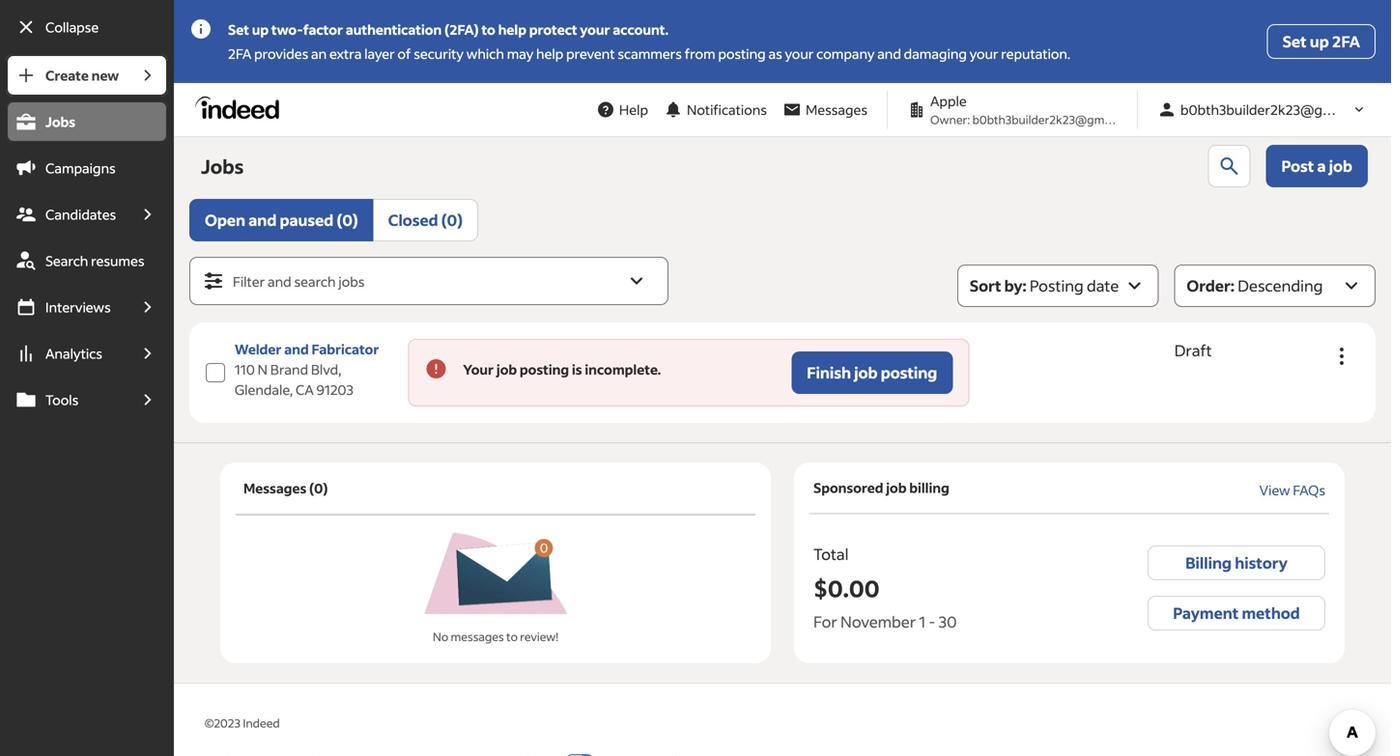 Task type: locate. For each thing, give the bounding box(es) containing it.
fabricator
[[312, 341, 379, 358]]

2fa
[[1333, 31, 1361, 51], [228, 45, 252, 62]]

method
[[1242, 604, 1301, 623]]

your up prevent
[[580, 21, 610, 38]]

faqs
[[1293, 482, 1326, 499]]

and right open
[[249, 210, 277, 230]]

posting left as
[[718, 45, 766, 62]]

brand
[[270, 361, 308, 378]]

1 vertical spatial jobs
[[201, 154, 244, 179]]

by:
[[1005, 276, 1027, 296]]

collapse button
[[6, 6, 168, 48]]

search candidates image
[[1218, 155, 1241, 178]]

b0bth3builder2k23@gmail.com up post
[[1181, 101, 1379, 118]]

search resumes link
[[6, 240, 168, 282]]

menu bar containing create new
[[0, 54, 174, 757]]

2fa inside set up two-factor authentication (2fa) to help protect your account. 2fa provides an extra layer of security which may help prevent scammers from posting as your company and damaging your reputation.
[[228, 45, 252, 62]]

posting inside 'button'
[[881, 363, 938, 383]]

your job posting is incomplete.
[[463, 361, 661, 378]]

from
[[685, 45, 716, 62]]

draft
[[1175, 341, 1212, 360]]

job right your
[[497, 361, 517, 378]]

2 horizontal spatial posting
[[881, 363, 938, 383]]

protect
[[529, 21, 578, 38]]

tools link
[[6, 379, 128, 421]]

filter and search jobs
[[233, 273, 365, 290]]

0 vertical spatial messages
[[806, 101, 868, 118]]

1 horizontal spatial set
[[1283, 31, 1307, 51]]

is
[[572, 361, 582, 378]]

apple owner: b0bth3builder2k23@gmail.com
[[931, 92, 1143, 127]]

jobs down create new link
[[45, 113, 75, 130]]

and right filter
[[268, 273, 292, 290]]

1 horizontal spatial help
[[536, 45, 564, 62]]

your
[[580, 21, 610, 38], [785, 45, 814, 62], [970, 45, 999, 62]]

payment method link
[[1148, 596, 1326, 631]]

indeed home image
[[195, 96, 288, 119]]

interviews
[[45, 299, 111, 316]]

jobs
[[339, 273, 365, 290]]

notifications
[[687, 101, 767, 118]]

job
[[1329, 156, 1353, 176], [497, 361, 517, 378], [855, 363, 878, 383], [886, 479, 907, 497]]

set up two-factor authentication (2fa) to help protect your account. 2fa provides an extra layer of security which may help prevent scammers from posting as your company and damaging your reputation.
[[228, 21, 1071, 62]]

interviews link
[[6, 286, 128, 329]]

and up brand
[[284, 341, 309, 358]]

and right "company"
[[878, 45, 902, 62]]

set inside set up two-factor authentication (2fa) to help protect your account. 2fa provides an extra layer of security which may help prevent scammers from posting as your company and damaging your reputation.
[[228, 21, 249, 38]]

0 vertical spatial to
[[482, 21, 496, 38]]

30
[[939, 612, 957, 632]]

0 horizontal spatial to
[[482, 21, 496, 38]]

post a job
[[1282, 156, 1353, 176]]

history
[[1235, 553, 1288, 573]]

and inside set up two-factor authentication (2fa) to help protect your account. 2fa provides an extra layer of security which may help prevent scammers from posting as your company and damaging your reputation.
[[878, 45, 902, 62]]

b0bth3builder2k23@gmail.com inside apple owner: b0bth3builder2k23@gmail.com
[[973, 112, 1143, 127]]

as
[[769, 45, 783, 62]]

1 horizontal spatial posting
[[718, 45, 766, 62]]

your right damaging
[[970, 45, 999, 62]]

billing history
[[1186, 553, 1288, 573]]

posting
[[718, 45, 766, 62], [520, 361, 569, 378], [881, 363, 938, 383]]

expand advanced search image
[[625, 270, 648, 293]]

0 horizontal spatial help
[[498, 21, 527, 38]]

up inside set up two-factor authentication (2fa) to help protect your account. 2fa provides an extra layer of security which may help prevent scammers from posting as your company and damaging your reputation.
[[252, 21, 269, 38]]

1 horizontal spatial messages
[[806, 101, 868, 118]]

finish
[[807, 363, 851, 383]]

review!
[[520, 630, 559, 645]]

sort
[[970, 276, 1002, 296]]

and
[[878, 45, 902, 62], [249, 210, 277, 230], [268, 273, 292, 290], [284, 341, 309, 358]]

to inside set up two-factor authentication (2fa) to help protect your account. 2fa provides an extra layer of security which may help prevent scammers from posting as your company and damaging your reputation.
[[482, 21, 496, 38]]

job right finish
[[855, 363, 878, 383]]

posting
[[1030, 276, 1084, 296]]

up for 2fa
[[1310, 31, 1329, 51]]

1 horizontal spatial b0bth3builder2k23@gmail.com
[[1181, 101, 1379, 118]]

set left two-
[[228, 21, 249, 38]]

which
[[467, 45, 504, 62]]

jobs up open
[[201, 154, 244, 179]]

welder and fabricator 110 n brand blvd, glendale, ca 91203
[[235, 341, 379, 399]]

0 horizontal spatial (0)
[[309, 480, 328, 497]]

messages inside 'link'
[[806, 101, 868, 118]]

up up b0bth3builder2k23@gmail.com popup button
[[1310, 31, 1329, 51]]

0 horizontal spatial up
[[252, 21, 269, 38]]

1 vertical spatial messages
[[244, 480, 307, 497]]

owner:
[[931, 112, 970, 127]]

0 horizontal spatial jobs
[[45, 113, 75, 130]]

account.
[[613, 21, 669, 38]]

1 horizontal spatial up
[[1310, 31, 1329, 51]]

0 horizontal spatial posting
[[520, 361, 569, 378]]

0 vertical spatial help
[[498, 21, 527, 38]]

1 horizontal spatial 2fa
[[1333, 31, 1361, 51]]

total $0.00 for november 1 - 30
[[814, 545, 957, 632]]

payment
[[1173, 604, 1239, 623]]

prevent
[[566, 45, 615, 62]]

to
[[482, 21, 496, 38], [506, 630, 518, 645]]

up left two-
[[252, 21, 269, 38]]

help down protect
[[536, 45, 564, 62]]

create new link
[[6, 54, 128, 97]]

help button
[[588, 92, 656, 128]]

your right as
[[785, 45, 814, 62]]

to left the review!
[[506, 630, 518, 645]]

job right a
[[1329, 156, 1353, 176]]

payment method
[[1173, 604, 1301, 623]]

create new
[[45, 67, 119, 84]]

job inside 'button'
[[855, 363, 878, 383]]

0 horizontal spatial messages
[[244, 480, 307, 497]]

0 horizontal spatial b0bth3builder2k23@gmail.com
[[973, 112, 1143, 127]]

messages
[[806, 101, 868, 118], [244, 480, 307, 497]]

set up 2fa
[[1283, 31, 1361, 51]]

messages (0)
[[244, 480, 328, 497]]

help
[[619, 101, 648, 118]]

damaging
[[904, 45, 967, 62]]

menu bar
[[0, 54, 174, 757]]

posting for finish job posting
[[881, 363, 938, 383]]

to up which
[[482, 21, 496, 38]]

posting right finish
[[881, 363, 938, 383]]

company
[[817, 45, 875, 62]]

job left billing
[[886, 479, 907, 497]]

posting left is in the left of the page
[[520, 361, 569, 378]]

b0bth3builder2k23@gmail.com down "reputation."
[[973, 112, 1143, 127]]

messages link
[[775, 92, 876, 128]]

(2fa)
[[445, 21, 479, 38]]

help up the may
[[498, 21, 527, 38]]

0 vertical spatial jobs
[[45, 113, 75, 130]]

an
[[311, 45, 327, 62]]

1 vertical spatial to
[[506, 630, 518, 645]]

1 horizontal spatial (0)
[[337, 210, 358, 230]]

and inside welder and fabricator 110 n brand blvd, glendale, ca 91203
[[284, 341, 309, 358]]

0 horizontal spatial set
[[228, 21, 249, 38]]

and for open and paused (0)
[[249, 210, 277, 230]]

messages for messages
[[806, 101, 868, 118]]

apple owner: b0bth3builder2k23@gmail.com element
[[900, 91, 1143, 129]]

job for sponsored job billing
[[886, 479, 907, 497]]

2 horizontal spatial (0)
[[441, 210, 463, 230]]

messages for messages (0)
[[244, 480, 307, 497]]

0 horizontal spatial 2fa
[[228, 45, 252, 62]]

glendale,
[[235, 381, 293, 399]]

extra
[[329, 45, 362, 62]]

indeed
[[243, 716, 280, 731]]

set up b0bth3builder2k23@gmail.com popup button
[[1283, 31, 1307, 51]]

of
[[398, 45, 411, 62]]

n
[[258, 361, 268, 378]]

billing
[[1186, 553, 1232, 573]]

notifications button
[[656, 88, 775, 131]]



Task type: describe. For each thing, give the bounding box(es) containing it.
factor
[[303, 21, 343, 38]]

Select job checkbox
[[206, 363, 225, 383]]

date
[[1087, 276, 1119, 296]]

campaigns link
[[6, 147, 168, 189]]

blvd,
[[311, 361, 342, 378]]

1 horizontal spatial to
[[506, 630, 518, 645]]

order: descending
[[1187, 276, 1323, 296]]

candidates link
[[6, 193, 128, 236]]

descending
[[1238, 276, 1323, 296]]

job title and location element
[[235, 339, 392, 400]]

incomplete.
[[585, 361, 661, 378]]

candidates
[[45, 206, 116, 223]]

1 horizontal spatial your
[[785, 45, 814, 62]]

91203
[[317, 381, 354, 399]]

(0) for messages (0)
[[309, 480, 328, 497]]

posting for your job posting is incomplete.
[[520, 361, 569, 378]]

messages
[[451, 630, 504, 645]]

b0bth3builder2k23@gmail.com button
[[1150, 92, 1379, 128]]

authentication
[[346, 21, 442, 38]]

billing
[[910, 479, 950, 497]]

for
[[814, 612, 838, 632]]

post
[[1282, 156, 1315, 176]]

order:
[[1187, 276, 1235, 296]]

create
[[45, 67, 89, 84]]

collapse
[[45, 18, 99, 36]]

two-
[[271, 21, 303, 38]]

search
[[294, 273, 336, 290]]

resumes
[[91, 252, 144, 270]]

filter
[[233, 273, 265, 290]]

b0bth3builder2k23@gmail.com inside popup button
[[1181, 101, 1379, 118]]

filter and search jobs element
[[190, 258, 668, 304]]

posting inside set up two-factor authentication (2fa) to help protect your account. 2fa provides an extra layer of security which may help prevent scammers from posting as your company and damaging your reputation.
[[718, 45, 766, 62]]

new
[[91, 67, 119, 84]]

sponsored
[[814, 479, 884, 497]]

2 horizontal spatial your
[[970, 45, 999, 62]]

jobs link
[[6, 101, 168, 143]]

set for set up two-factor authentication (2fa) to help protect your account. 2fa provides an extra layer of security which may help prevent scammers from posting as your company and damaging your reputation.
[[228, 21, 249, 38]]

1
[[919, 612, 926, 632]]

your
[[463, 361, 494, 378]]

sort by: posting date
[[970, 276, 1119, 296]]

up for two-
[[252, 21, 269, 38]]

©2023
[[205, 716, 241, 731]]

set up 2fa link
[[1267, 24, 1376, 59]]

open and paused (0)
[[205, 210, 358, 230]]

paused
[[280, 210, 334, 230]]

billing history link
[[1148, 546, 1326, 581]]

november
[[841, 612, 916, 632]]

view faqs link
[[1260, 482, 1326, 499]]

a
[[1318, 156, 1326, 176]]

-
[[929, 612, 936, 632]]

$0.00
[[814, 574, 880, 604]]

(0) for closed (0)
[[441, 210, 463, 230]]

no messages to review!
[[433, 630, 559, 645]]

0 horizontal spatial your
[[580, 21, 610, 38]]

tools
[[45, 391, 79, 409]]

reputation.
[[1001, 45, 1071, 62]]

ca
[[296, 381, 314, 399]]

finish job posting button
[[792, 352, 953, 394]]

no
[[433, 630, 449, 645]]

and for filter and search jobs
[[268, 273, 292, 290]]

scammers
[[618, 45, 682, 62]]

search
[[45, 252, 88, 270]]

sponsored job billing
[[814, 479, 950, 497]]

job for your job posting is incomplete.
[[497, 361, 517, 378]]

analytics
[[45, 345, 102, 362]]

finish job posting group
[[408, 339, 970, 407]]

layer
[[365, 45, 395, 62]]

1 horizontal spatial jobs
[[201, 154, 244, 179]]

finish job posting
[[807, 363, 938, 383]]

closed (0)
[[388, 210, 463, 230]]

total
[[814, 545, 849, 564]]

110
[[235, 361, 255, 378]]

set for set up 2fa
[[1283, 31, 1307, 51]]

welder
[[235, 341, 282, 358]]

open
[[205, 210, 245, 230]]

apple
[[931, 92, 967, 110]]

©2023 indeed
[[205, 716, 280, 731]]

and for welder and fabricator 110 n brand blvd, glendale, ca 91203
[[284, 341, 309, 358]]

welder and fabricator link
[[235, 341, 379, 358]]

may
[[507, 45, 534, 62]]

search resumes
[[45, 252, 144, 270]]

1 vertical spatial help
[[536, 45, 564, 62]]

post a job link
[[1266, 145, 1368, 187]]

job for finish job posting
[[855, 363, 878, 383]]



Task type: vqa. For each thing, say whether or not it's contained in the screenshot.
job
yes



